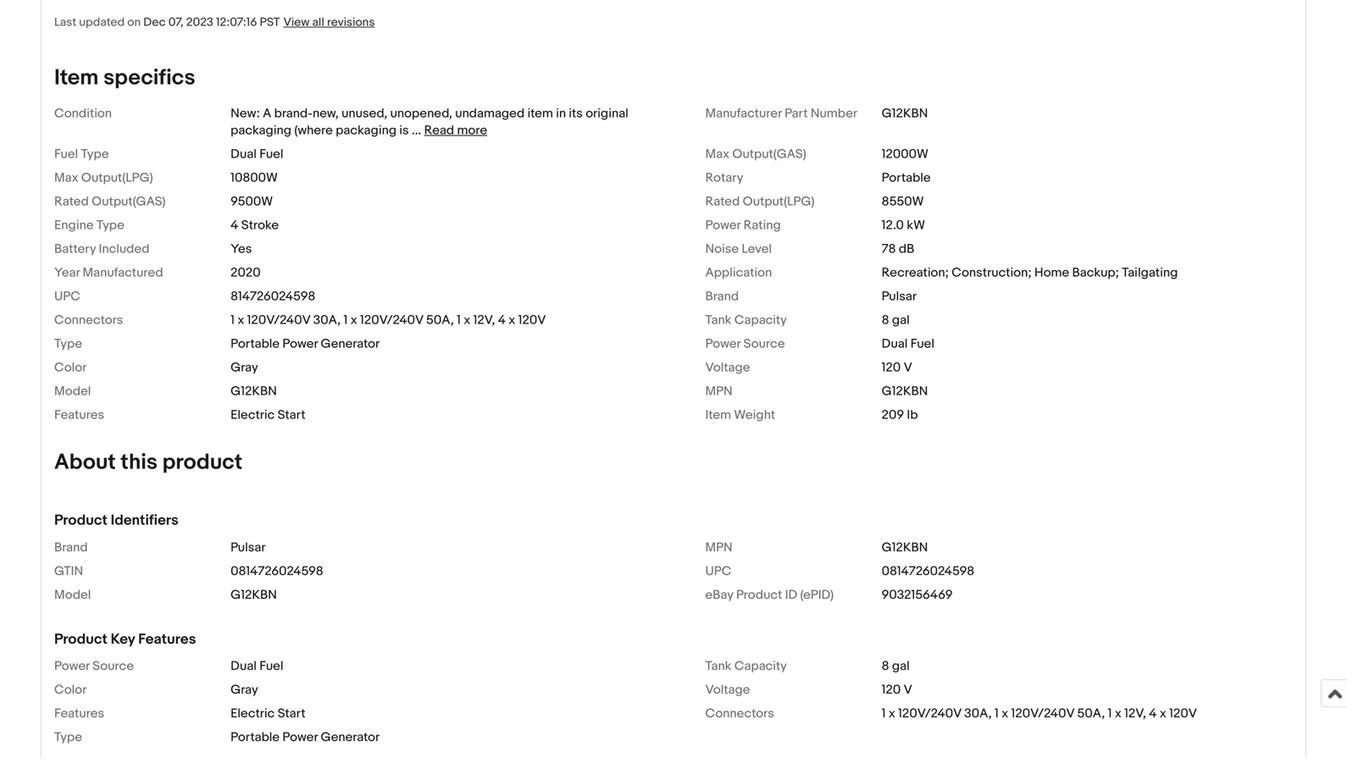 Task type: describe. For each thing, give the bounding box(es) containing it.
78 db
[[882, 242, 915, 257]]

12.0 kw
[[882, 218, 926, 233]]

year manufactured
[[54, 265, 163, 281]]

key
[[111, 631, 135, 649]]

power rating
[[706, 218, 781, 233]]

2 vertical spatial 4
[[1150, 707, 1157, 722]]

last
[[54, 15, 76, 30]]

its
[[569, 106, 583, 121]]

0 horizontal spatial 12v,
[[473, 313, 495, 328]]

features for item weight
[[54, 408, 104, 423]]

8 for dual fuel
[[882, 659, 890, 674]]

max for max output(gas)
[[706, 147, 730, 162]]

2 vertical spatial portable
[[231, 730, 280, 746]]

about this product
[[54, 450, 243, 476]]

more
[[457, 123, 487, 138]]

product for product key features
[[54, 631, 107, 649]]

yes
[[231, 242, 252, 257]]

g12kbn for brand
[[882, 540, 929, 556]]

0 vertical spatial portable
[[882, 171, 931, 186]]

weight
[[734, 408, 776, 423]]

ebay product id (epid)
[[706, 588, 834, 603]]

ebay
[[706, 588, 734, 603]]

1 horizontal spatial source
[[744, 337, 785, 352]]

read
[[424, 123, 454, 138]]

revisions
[[327, 15, 375, 30]]

read more button
[[424, 123, 487, 138]]

max output(lpg)
[[54, 171, 153, 186]]

2 generator from the top
[[321, 730, 380, 746]]

new:
[[231, 106, 260, 121]]

electric start for item weight
[[231, 408, 306, 423]]

item for item weight
[[706, 408, 732, 423]]

2020
[[231, 265, 261, 281]]

gal for 1 x 120v/240v 30a, 1 x 120v/240v 50a, 1 x 12v, 4 x 120v
[[893, 313, 910, 328]]

manufacturer
[[706, 106, 782, 121]]

upc for 0814726024598
[[706, 564, 732, 579]]

this
[[121, 450, 158, 476]]

electric for connectors
[[231, 707, 275, 722]]

capacity for 1 x 120v/240v 30a, 1 x 120v/240v 50a, 1 x 12v, 4 x 120v
[[735, 313, 787, 328]]

max for max output(lpg)
[[54, 171, 78, 186]]

in
[[556, 106, 566, 121]]

(epid)
[[801, 588, 834, 603]]

1 vertical spatial product
[[737, 588, 783, 603]]

1 vertical spatial 1 x 120v/240v 30a, 1 x 120v/240v 50a, 1 x 12v, 4 x 120v
[[882, 707, 1198, 722]]

07,
[[168, 15, 184, 30]]

1 voltage from the top
[[706, 360, 750, 376]]

0 horizontal spatial brand
[[54, 540, 88, 556]]

dual fuel for tank capacity
[[231, 659, 283, 674]]

db
[[899, 242, 915, 257]]

backup;
[[1073, 265, 1120, 281]]

1 color from the top
[[54, 360, 87, 376]]

8550w
[[882, 194, 924, 210]]

rated output(lpg)
[[706, 194, 815, 210]]

1 horizontal spatial brand
[[706, 289, 739, 304]]

view all revisions link
[[280, 14, 375, 30]]

pst
[[260, 15, 280, 30]]

year
[[54, 265, 80, 281]]

max output(gas)
[[706, 147, 807, 162]]

all
[[312, 15, 325, 30]]

dual fuel for max output(gas)
[[231, 147, 283, 162]]

undamaged
[[455, 106, 525, 121]]

9032156469
[[882, 588, 953, 603]]

noise
[[706, 242, 739, 257]]

4 stroke
[[231, 218, 279, 233]]

unused,
[[342, 106, 388, 121]]

view
[[283, 15, 310, 30]]

tank for 1 x 120v/240v 30a, 1 x 120v/240v 50a, 1 x 12v, 4 x 120v
[[706, 313, 732, 328]]

1 vertical spatial portable
[[231, 337, 280, 352]]

(where
[[294, 123, 333, 138]]

a
[[263, 106, 272, 121]]

brand-
[[274, 106, 313, 121]]

about
[[54, 450, 116, 476]]

g12kbn for model
[[882, 384, 929, 399]]

battery
[[54, 242, 96, 257]]

0 horizontal spatial 120v
[[518, 313, 546, 328]]

stroke
[[241, 218, 279, 233]]

upc for 814726024598
[[54, 289, 80, 304]]

start for connectors
[[278, 707, 306, 722]]

engine
[[54, 218, 94, 233]]

output(lpg) for rated output(lpg)
[[743, 194, 815, 210]]

product for product identifiers
[[54, 512, 107, 530]]

0 horizontal spatial connectors
[[54, 313, 123, 328]]

noise level
[[706, 242, 772, 257]]

last updated on dec 07, 2023 12:07:16 pst view all revisions
[[54, 15, 375, 30]]

included
[[99, 242, 150, 257]]

1 vertical spatial connectors
[[706, 707, 775, 722]]

0 vertical spatial 50a,
[[426, 313, 454, 328]]

...
[[412, 123, 422, 138]]

12.0
[[882, 218, 904, 233]]

home
[[1035, 265, 1070, 281]]

g12kbn for condition
[[882, 106, 929, 121]]

78
[[882, 242, 896, 257]]

level
[[742, 242, 772, 257]]

gal for dual fuel
[[893, 659, 910, 674]]

1 120 v from the top
[[882, 360, 913, 376]]

rating
[[744, 218, 781, 233]]

original
[[586, 106, 629, 121]]

rotary
[[706, 171, 744, 186]]

2 120 v from the top
[[882, 683, 913, 698]]

output(gas) for rated output(gas)
[[92, 194, 166, 210]]

1 horizontal spatial 120v
[[1170, 707, 1198, 722]]

209 lb
[[882, 408, 919, 423]]

1 horizontal spatial 30a,
[[965, 707, 992, 722]]

part
[[785, 106, 808, 121]]

battery included
[[54, 242, 150, 257]]

2 packaging from the left
[[336, 123, 397, 138]]

1 portable power generator from the top
[[231, 337, 380, 352]]

2 120 from the top
[[882, 683, 901, 698]]

item
[[528, 106, 553, 121]]

tank for dual fuel
[[706, 659, 732, 674]]

0 vertical spatial 1 x 120v/240v 30a, 1 x 120v/240v 50a, 1 x 12v, 4 x 120v
[[231, 313, 546, 328]]

rated for rated output(gas)
[[54, 194, 89, 210]]

tailgating
[[1122, 265, 1178, 281]]

dual for max output(gas)
[[231, 147, 257, 162]]

1 packaging from the left
[[231, 123, 292, 138]]

output(lpg) for max output(lpg)
[[81, 171, 153, 186]]

2023
[[186, 15, 213, 30]]

1 vertical spatial features
[[138, 631, 196, 649]]

construction;
[[952, 265, 1032, 281]]

9500w
[[231, 194, 273, 210]]



Task type: locate. For each thing, give the bounding box(es) containing it.
1 horizontal spatial 1 x 120v/240v 30a, 1 x 120v/240v 50a, 1 x 12v, 4 x 120v
[[882, 707, 1198, 722]]

is
[[400, 123, 409, 138]]

power source up item weight at the bottom of the page
[[706, 337, 785, 352]]

output(gas) down "manufacturer part number"
[[733, 147, 807, 162]]

capacity down ebay product id (epid) at the bottom of page
[[735, 659, 787, 674]]

product left key
[[54, 631, 107, 649]]

rated for rated output(lpg)
[[706, 194, 740, 210]]

2 start from the top
[[278, 707, 306, 722]]

2 8 from the top
[[882, 659, 890, 674]]

1 0814726024598 from the left
[[231, 564, 324, 579]]

0814726024598 for upc
[[882, 564, 975, 579]]

1 rated from the left
[[54, 194, 89, 210]]

product
[[162, 450, 243, 476]]

2 vertical spatial features
[[54, 707, 104, 722]]

8 gal for dual fuel
[[882, 659, 910, 674]]

tank down ebay
[[706, 659, 732, 674]]

0 vertical spatial electric
[[231, 408, 275, 423]]

1
[[231, 313, 235, 328], [344, 313, 348, 328], [457, 313, 461, 328], [882, 707, 886, 722], [995, 707, 999, 722], [1108, 707, 1113, 722]]

gtin
[[54, 564, 83, 579]]

1 vertical spatial upc
[[706, 564, 732, 579]]

2 gray from the top
[[231, 683, 258, 698]]

30a,
[[313, 313, 341, 328], [965, 707, 992, 722]]

0 horizontal spatial max
[[54, 171, 78, 186]]

120v/240v
[[247, 313, 310, 328], [360, 313, 424, 328], [899, 707, 962, 722], [1012, 707, 1075, 722]]

8 down recreation;
[[882, 313, 890, 328]]

model down gtin
[[54, 588, 91, 603]]

1 vertical spatial 8
[[882, 659, 890, 674]]

1 v from the top
[[904, 360, 913, 376]]

engine type
[[54, 218, 125, 233]]

0 horizontal spatial source
[[92, 659, 134, 674]]

0 vertical spatial generator
[[321, 337, 380, 352]]

1 vertical spatial 120
[[882, 683, 901, 698]]

tank capacity down ebay product id (epid) at the bottom of page
[[706, 659, 787, 674]]

item
[[54, 65, 99, 91], [706, 408, 732, 423]]

upc down year
[[54, 289, 80, 304]]

0 vertical spatial 8
[[882, 313, 890, 328]]

tank down application
[[706, 313, 732, 328]]

packaging down a
[[231, 123, 292, 138]]

power source down key
[[54, 659, 134, 674]]

1 horizontal spatial pulsar
[[882, 289, 917, 304]]

unopened,
[[390, 106, 453, 121]]

0 vertical spatial output(gas)
[[733, 147, 807, 162]]

capacity for dual fuel
[[735, 659, 787, 674]]

2 horizontal spatial 4
[[1150, 707, 1157, 722]]

2 portable power generator from the top
[[231, 730, 380, 746]]

item for item specifics
[[54, 65, 99, 91]]

0 vertical spatial color
[[54, 360, 87, 376]]

0 horizontal spatial 0814726024598
[[231, 564, 324, 579]]

0 horizontal spatial rated
[[54, 194, 89, 210]]

item specifics
[[54, 65, 195, 91]]

item weight
[[706, 408, 776, 423]]

0 vertical spatial electric start
[[231, 408, 306, 423]]

50a,
[[426, 313, 454, 328], [1078, 707, 1106, 722]]

0 vertical spatial 12v,
[[473, 313, 495, 328]]

gal down recreation;
[[893, 313, 910, 328]]

1 vertical spatial brand
[[54, 540, 88, 556]]

2 model from the top
[[54, 588, 91, 603]]

electric
[[231, 408, 275, 423], [231, 707, 275, 722]]

2 vertical spatial dual fuel
[[231, 659, 283, 674]]

1 vertical spatial 120v
[[1170, 707, 1198, 722]]

updated
[[79, 15, 125, 30]]

recreation; construction; home backup; tailgating
[[882, 265, 1178, 281]]

0 vertical spatial voltage
[[706, 360, 750, 376]]

1 model from the top
[[54, 384, 91, 399]]

2 0814726024598 from the left
[[882, 564, 975, 579]]

1 tank capacity from the top
[[706, 313, 787, 328]]

2 color from the top
[[54, 683, 87, 698]]

new,
[[313, 106, 339, 121]]

mpn for pulsar
[[706, 540, 733, 556]]

0 vertical spatial 4
[[231, 218, 239, 233]]

2 tank capacity from the top
[[706, 659, 787, 674]]

item up condition
[[54, 65, 99, 91]]

0 vertical spatial v
[[904, 360, 913, 376]]

upc up ebay
[[706, 564, 732, 579]]

8 gal down recreation;
[[882, 313, 910, 328]]

dual
[[231, 147, 257, 162], [882, 337, 908, 352], [231, 659, 257, 674]]

rated down rotary
[[706, 194, 740, 210]]

1 horizontal spatial connectors
[[706, 707, 775, 722]]

source down key
[[92, 659, 134, 674]]

1 vertical spatial 30a,
[[965, 707, 992, 722]]

0 vertical spatial tank
[[706, 313, 732, 328]]

1 vertical spatial 12v,
[[1125, 707, 1147, 722]]

1 horizontal spatial 0814726024598
[[882, 564, 975, 579]]

1 capacity from the top
[[735, 313, 787, 328]]

12000w
[[882, 147, 929, 162]]

on
[[127, 15, 141, 30]]

tank capacity for 1 x 120v/240v 30a, 1 x 120v/240v 50a, 1 x 12v, 4 x 120v
[[706, 313, 787, 328]]

model for ebay product id (epid)
[[54, 588, 91, 603]]

2 vertical spatial product
[[54, 631, 107, 649]]

new: a brand-new, unused, unopened, undamaged item in its original packaging (where packaging is ...
[[231, 106, 629, 138]]

type
[[81, 147, 109, 162], [96, 218, 125, 233], [54, 337, 82, 352], [54, 730, 82, 746]]

1 vertical spatial mpn
[[706, 540, 733, 556]]

electric start for connectors
[[231, 707, 306, 722]]

0 horizontal spatial 1 x 120v/240v 30a, 1 x 120v/240v 50a, 1 x 12v, 4 x 120v
[[231, 313, 546, 328]]

max up rotary
[[706, 147, 730, 162]]

1 vertical spatial tank capacity
[[706, 659, 787, 674]]

tank
[[706, 313, 732, 328], [706, 659, 732, 674]]

product key features
[[54, 631, 196, 649]]

mpn up item weight at the bottom of the page
[[706, 384, 733, 399]]

connectors
[[54, 313, 123, 328], [706, 707, 775, 722]]

manufactured
[[83, 265, 163, 281]]

0 vertical spatial model
[[54, 384, 91, 399]]

8
[[882, 313, 890, 328], [882, 659, 890, 674]]

209
[[882, 408, 905, 423]]

0 vertical spatial connectors
[[54, 313, 123, 328]]

generator
[[321, 337, 380, 352], [321, 730, 380, 746]]

0 vertical spatial portable power generator
[[231, 337, 380, 352]]

0 vertical spatial output(lpg)
[[81, 171, 153, 186]]

0 vertical spatial start
[[278, 408, 306, 423]]

output(lpg) up rating
[[743, 194, 815, 210]]

features for connectors
[[54, 707, 104, 722]]

2 v from the top
[[904, 683, 913, 698]]

tank capacity
[[706, 313, 787, 328], [706, 659, 787, 674]]

output(gas) for max output(gas)
[[733, 147, 807, 162]]

1 vertical spatial electric start
[[231, 707, 306, 722]]

0 horizontal spatial packaging
[[231, 123, 292, 138]]

rated up engine
[[54, 194, 89, 210]]

0 vertical spatial product
[[54, 512, 107, 530]]

1 vertical spatial v
[[904, 683, 913, 698]]

2 voltage from the top
[[706, 683, 750, 698]]

1 start from the top
[[278, 408, 306, 423]]

source
[[744, 337, 785, 352], [92, 659, 134, 674]]

1 8 gal from the top
[[882, 313, 910, 328]]

product identifiers
[[54, 512, 179, 530]]

2 mpn from the top
[[706, 540, 733, 556]]

1 horizontal spatial rated
[[706, 194, 740, 210]]

1 vertical spatial voltage
[[706, 683, 750, 698]]

0 vertical spatial 30a,
[[313, 313, 341, 328]]

0 vertical spatial features
[[54, 408, 104, 423]]

1 vertical spatial model
[[54, 588, 91, 603]]

dual for tank capacity
[[231, 659, 257, 674]]

x
[[238, 313, 244, 328], [351, 313, 357, 328], [464, 313, 471, 328], [509, 313, 516, 328], [889, 707, 896, 722], [1002, 707, 1009, 722], [1115, 707, 1122, 722], [1160, 707, 1167, 722]]

1 vertical spatial generator
[[321, 730, 380, 746]]

1 horizontal spatial output(lpg)
[[743, 194, 815, 210]]

0 vertical spatial power source
[[706, 337, 785, 352]]

1 vertical spatial pulsar
[[231, 540, 266, 556]]

tank capacity down application
[[706, 313, 787, 328]]

2 rated from the left
[[706, 194, 740, 210]]

model for mpn
[[54, 384, 91, 399]]

0 horizontal spatial 50a,
[[426, 313, 454, 328]]

power
[[706, 218, 741, 233], [283, 337, 318, 352], [706, 337, 741, 352], [54, 659, 90, 674], [283, 730, 318, 746]]

g12kbn
[[882, 106, 929, 121], [231, 384, 277, 399], [882, 384, 929, 399], [882, 540, 929, 556], [231, 588, 277, 603]]

kw
[[907, 218, 926, 233]]

2 electric start from the top
[[231, 707, 306, 722]]

manufacturer part number
[[706, 106, 858, 121]]

0 vertical spatial 120 v
[[882, 360, 913, 376]]

0814726024598
[[231, 564, 324, 579], [882, 564, 975, 579]]

1 vertical spatial 4
[[498, 313, 506, 328]]

814726024598
[[231, 289, 316, 304]]

2 vertical spatial dual
[[231, 659, 257, 674]]

electric start
[[231, 408, 306, 423], [231, 707, 306, 722]]

1 vertical spatial 120 v
[[882, 683, 913, 698]]

1 tank from the top
[[706, 313, 732, 328]]

1 vertical spatial start
[[278, 707, 306, 722]]

1 vertical spatial capacity
[[735, 659, 787, 674]]

brand down application
[[706, 289, 739, 304]]

1 vertical spatial dual
[[882, 337, 908, 352]]

output(gas) down max output(lpg) on the top left of the page
[[92, 194, 166, 210]]

product
[[54, 512, 107, 530], [737, 588, 783, 603], [54, 631, 107, 649]]

brand up gtin
[[54, 540, 88, 556]]

max down the fuel type
[[54, 171, 78, 186]]

condition
[[54, 106, 112, 121]]

tank capacity for dual fuel
[[706, 659, 787, 674]]

rated output(gas)
[[54, 194, 166, 210]]

product up gtin
[[54, 512, 107, 530]]

1 vertical spatial color
[[54, 683, 87, 698]]

1 horizontal spatial 50a,
[[1078, 707, 1106, 722]]

max
[[706, 147, 730, 162], [54, 171, 78, 186]]

2 8 gal from the top
[[882, 659, 910, 674]]

dec
[[143, 15, 166, 30]]

0 vertical spatial dual fuel
[[231, 147, 283, 162]]

packaging down 'unused,'
[[336, 123, 397, 138]]

product left the id
[[737, 588, 783, 603]]

1 gal from the top
[[893, 313, 910, 328]]

1 vertical spatial gal
[[893, 659, 910, 674]]

2 tank from the top
[[706, 659, 732, 674]]

item left weight
[[706, 408, 732, 423]]

portable power generator
[[231, 337, 380, 352], [231, 730, 380, 746]]

0 horizontal spatial upc
[[54, 289, 80, 304]]

8 for 1 x 120v/240v 30a, 1 x 120v/240v 50a, 1 x 12v, 4 x 120v
[[882, 313, 890, 328]]

8 down the 9032156469
[[882, 659, 890, 674]]

pulsar
[[882, 289, 917, 304], [231, 540, 266, 556]]

specifics
[[103, 65, 195, 91]]

2 capacity from the top
[[735, 659, 787, 674]]

fuel type
[[54, 147, 109, 162]]

1 horizontal spatial packaging
[[336, 123, 397, 138]]

0 horizontal spatial item
[[54, 65, 99, 91]]

2 electric from the top
[[231, 707, 275, 722]]

0 horizontal spatial 30a,
[[313, 313, 341, 328]]

1 generator from the top
[[321, 337, 380, 352]]

lb
[[907, 408, 919, 423]]

1 gray from the top
[[231, 360, 258, 376]]

1 electric start from the top
[[231, 408, 306, 423]]

1 vertical spatial output(gas)
[[92, 194, 166, 210]]

1 vertical spatial max
[[54, 171, 78, 186]]

model up about
[[54, 384, 91, 399]]

0 vertical spatial pulsar
[[882, 289, 917, 304]]

0 vertical spatial 120v
[[518, 313, 546, 328]]

1 vertical spatial power source
[[54, 659, 134, 674]]

8 gal for 1 x 120v/240v 30a, 1 x 120v/240v 50a, 1 x 12v, 4 x 120v
[[882, 313, 910, 328]]

1 mpn from the top
[[706, 384, 733, 399]]

electric for item weight
[[231, 408, 275, 423]]

application
[[706, 265, 772, 281]]

capacity down application
[[735, 313, 787, 328]]

1 vertical spatial item
[[706, 408, 732, 423]]

1 vertical spatial electric
[[231, 707, 275, 722]]

read more
[[424, 123, 487, 138]]

120 v
[[882, 360, 913, 376], [882, 683, 913, 698]]

1 horizontal spatial power source
[[706, 337, 785, 352]]

number
[[811, 106, 858, 121]]

id
[[785, 588, 798, 603]]

0 horizontal spatial 4
[[231, 218, 239, 233]]

recreation;
[[882, 265, 949, 281]]

120
[[882, 360, 901, 376], [882, 683, 901, 698]]

output(lpg)
[[81, 171, 153, 186], [743, 194, 815, 210]]

output(lpg) up rated output(gas)
[[81, 171, 153, 186]]

2 gal from the top
[[893, 659, 910, 674]]

gal
[[893, 313, 910, 328], [893, 659, 910, 674]]

color
[[54, 360, 87, 376], [54, 683, 87, 698]]

0814726024598 for gtin
[[231, 564, 324, 579]]

12:07:16
[[216, 15, 257, 30]]

1 vertical spatial gray
[[231, 683, 258, 698]]

1 horizontal spatial 12v,
[[1125, 707, 1147, 722]]

1 vertical spatial dual fuel
[[882, 337, 935, 352]]

1 vertical spatial tank
[[706, 659, 732, 674]]

0 vertical spatial tank capacity
[[706, 313, 787, 328]]

8 gal
[[882, 313, 910, 328], [882, 659, 910, 674]]

mpn for g12kbn
[[706, 384, 733, 399]]

1 electric from the top
[[231, 408, 275, 423]]

1 vertical spatial portable power generator
[[231, 730, 380, 746]]

0 vertical spatial gal
[[893, 313, 910, 328]]

0 vertical spatial source
[[744, 337, 785, 352]]

0 vertical spatial dual
[[231, 147, 257, 162]]

0 horizontal spatial output(gas)
[[92, 194, 166, 210]]

1 120 from the top
[[882, 360, 901, 376]]

voltage
[[706, 360, 750, 376], [706, 683, 750, 698]]

1 vertical spatial 50a,
[[1078, 707, 1106, 722]]

identifiers
[[111, 512, 179, 530]]

10800w
[[231, 171, 278, 186]]

8 gal down the 9032156469
[[882, 659, 910, 674]]

mpn
[[706, 384, 733, 399], [706, 540, 733, 556]]

start for item weight
[[278, 408, 306, 423]]

1 vertical spatial source
[[92, 659, 134, 674]]

source up weight
[[744, 337, 785, 352]]

1 8 from the top
[[882, 313, 890, 328]]

1 horizontal spatial 4
[[498, 313, 506, 328]]

start
[[278, 408, 306, 423], [278, 707, 306, 722]]

1 x 120v/240v 30a, 1 x 120v/240v 50a, 1 x 12v, 4 x 120v
[[231, 313, 546, 328], [882, 707, 1198, 722]]

mpn up ebay
[[706, 540, 733, 556]]

0 vertical spatial capacity
[[735, 313, 787, 328]]

0 vertical spatial 8 gal
[[882, 313, 910, 328]]

gal down the 9032156469
[[893, 659, 910, 674]]



Task type: vqa. For each thing, say whether or not it's contained in the screenshot.


